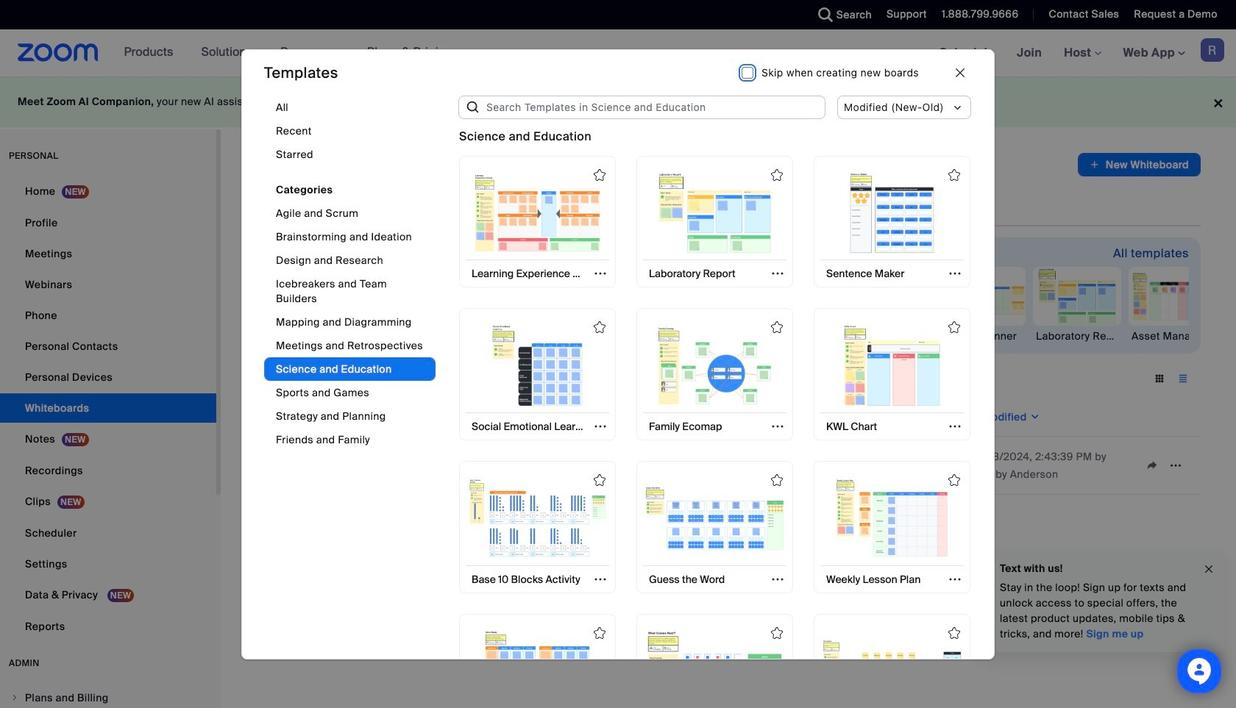 Task type: locate. For each thing, give the bounding box(es) containing it.
uml class diagram element
[[651, 329, 739, 344]]

thumbnail for word study image
[[468, 631, 608, 709]]

add to starred image inside card for template sentence maker element
[[949, 169, 961, 181]]

digital marketing canvas element
[[555, 329, 643, 344]]

add to starred image
[[594, 169, 606, 181], [771, 169, 783, 181], [594, 322, 606, 334], [949, 322, 961, 334], [594, 628, 606, 639], [949, 628, 961, 639]]

card for template sentence maker element
[[814, 156, 971, 288]]

card for template word study element
[[459, 614, 616, 709]]

show and tell with a twist element
[[842, 329, 930, 344]]

thumbnail for social emotional learning image
[[468, 325, 608, 407]]

card for template base 10 blocks activity element
[[459, 461, 616, 594]]

add to starred image for thumbnail for family ecomap
[[771, 322, 783, 334]]

card for template weekly lesson plan element
[[814, 461, 971, 594]]

add to starred image for thumbnail for learning experience canvas
[[594, 169, 606, 181]]

application
[[1078, 153, 1201, 177], [256, 398, 1201, 495], [594, 455, 687, 477]]

card for template learning experience canvas element
[[459, 156, 616, 288]]

Search Templates in Science and Education text field
[[481, 95, 826, 119]]

add to starred image inside card for template family ecomap element
[[771, 322, 783, 334]]

card for template guess the word element
[[637, 461, 794, 594]]

cell
[[259, 461, 271, 473], [835, 463, 977, 469]]

status
[[459, 128, 592, 145]]

thumbnail for learning experience canvas image
[[468, 172, 608, 254]]

thumbnail for what comes next? image
[[645, 631, 785, 709]]

banner
[[0, 29, 1237, 77]]

me-we-us retrospective element
[[268, 329, 356, 344]]

add to starred image for "thumbnail for kwl chart"
[[949, 322, 961, 334]]

card for template what comes next? element
[[637, 614, 794, 709]]

add to starred image inside card for template social emotional learning element
[[594, 322, 606, 334]]

learning experience canvas element
[[459, 329, 548, 344]]

thumbnail for fly swatter image
[[823, 631, 962, 709]]

asset management element
[[1129, 329, 1217, 344]]

add to starred image inside card for template kwl chart element
[[949, 322, 961, 334]]

laboratory report element
[[1033, 329, 1122, 344]]

footer
[[0, 77, 1237, 127]]

meetings navigation
[[929, 29, 1237, 77]]

add to starred image for thumbnail for guess the word
[[771, 475, 783, 487]]

add to starred image inside card for template learning experience canvas element
[[594, 169, 606, 181]]

add to starred image inside the card for template laboratory report element
[[771, 169, 783, 181]]

add to starred image inside the card for template weekly lesson plan 'element'
[[949, 475, 961, 487]]

add to starred image for thumbnail for laboratory report
[[771, 169, 783, 181]]

close image
[[1203, 561, 1215, 578]]

card for template family ecomap element
[[637, 309, 794, 441]]

add to starred image inside card for template base 10 blocks activity element
[[594, 475, 606, 487]]

add to starred image
[[949, 169, 961, 181], [771, 322, 783, 334], [594, 475, 606, 487], [771, 475, 783, 487], [949, 475, 961, 487], [771, 628, 783, 639]]

add to starred image inside card for template guess the word element
[[771, 475, 783, 487]]

thumbnail for base 10 blocks activity image
[[468, 478, 608, 560]]

card for template kwl chart element
[[814, 309, 971, 441]]

thumbnail for sentence maker image
[[823, 172, 962, 254]]



Task type: describe. For each thing, give the bounding box(es) containing it.
thumbnail for laboratory report image
[[645, 172, 785, 254]]

list mode, selected image
[[1172, 372, 1195, 386]]

thumbnail for kwl chart image
[[823, 325, 962, 407]]

categories element
[[264, 95, 436, 466]]

weekly schedule element
[[746, 329, 835, 344]]

add to starred image for thumbnail for weekly lesson plan
[[949, 475, 961, 487]]

tabs of all whiteboard page tab list
[[256, 188, 900, 227]]

personal menu menu
[[0, 177, 216, 643]]

add to starred image for thumbnail for social emotional learning
[[594, 322, 606, 334]]

add to starred image inside card for template what comes next? "element"
[[771, 628, 783, 639]]

0 horizontal spatial cell
[[259, 461, 271, 473]]

thumbnail for weekly lesson plan image
[[823, 478, 962, 560]]

add to starred image for 'thumbnail for base 10 blocks activity'
[[594, 475, 606, 487]]

card for template laboratory report element
[[637, 156, 794, 288]]

close image
[[956, 68, 965, 77]]

1 horizontal spatial cell
[[835, 463, 977, 469]]

weekly planner element
[[938, 329, 1026, 344]]

Search text field
[[262, 367, 387, 391]]

add to starred image for thumbnail for sentence maker
[[949, 169, 961, 181]]

card for template fly swatter element
[[814, 614, 971, 709]]

thumbnail for guess the word image
[[645, 478, 785, 560]]

product information navigation
[[113, 29, 464, 77]]

thumbnail for family ecomap image
[[645, 325, 785, 407]]

card for template social emotional learning element
[[459, 309, 616, 441]]

add to starred image inside the card for template word study element
[[594, 628, 606, 639]]

grid mode, not selected image
[[1148, 372, 1172, 386]]

add to starred image inside 'card for template fly swatter' element
[[949, 628, 961, 639]]

fun fact element
[[364, 329, 452, 344]]



Task type: vqa. For each thing, say whether or not it's contained in the screenshot.
Add to Starred image in card for template fly swatter element
yes



